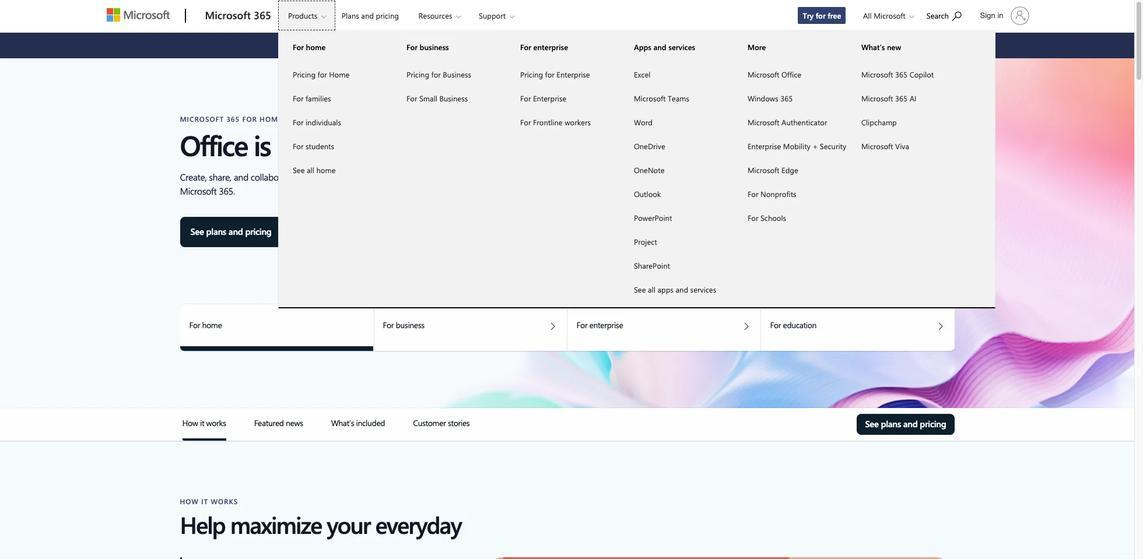 Task type: describe. For each thing, give the bounding box(es) containing it.
sign in
[[981, 11, 1004, 20]]

plans and pricing
[[342, 11, 399, 20]]

register
[[648, 40, 680, 51]]

what's new
[[862, 42, 902, 52]]

onenote link
[[620, 158, 734, 182]]

and inside in page navigation element
[[904, 418, 918, 430]]

microsoft edge link
[[734, 158, 848, 182]]

pricing inside in page navigation element
[[920, 418, 947, 430]]

free
[[828, 11, 842, 20]]

microsoft image
[[107, 8, 170, 22]]

0 horizontal spatial office
[[180, 126, 247, 163]]

for for for families
[[293, 93, 304, 103]]

word link
[[620, 110, 734, 134]]

1 vertical spatial services
[[691, 285, 717, 295]]

register now
[[648, 40, 698, 51]]

for for for home
[[293, 42, 304, 52]]

workers
[[565, 117, 591, 127]]

for enterprise element
[[507, 62, 620, 134]]

nonprofits
[[761, 189, 797, 199]]

for schools
[[748, 213, 787, 223]]

sign in link
[[974, 2, 1034, 30]]

sharepoint link
[[620, 254, 734, 278]]

help
[[180, 509, 225, 540]]

365 for microsoft 365 ai
[[896, 93, 908, 103]]

microsoft for microsoft edge
[[748, 165, 780, 175]]

for home element
[[279, 62, 393, 182]]

for for for schools
[[748, 213, 759, 223]]

more element
[[734, 62, 848, 230]]

authenticator
[[782, 117, 828, 127]]

all microsoft
[[864, 11, 906, 20]]

for for home
[[318, 69, 327, 79]]

for enterprise
[[521, 42, 568, 52]]

enterprise mobility + security link
[[734, 134, 848, 158]]

1 horizontal spatial pricing
[[376, 11, 399, 20]]

for enterprise
[[521, 93, 567, 103]]

enterprise inside 'link'
[[557, 69, 590, 79]]

1 vertical spatial enterprise
[[533, 93, 567, 103]]

microsoft for microsoft teams
[[634, 93, 666, 103]]

for families
[[293, 93, 331, 103]]

see all apps and services
[[634, 285, 717, 295]]

support button
[[469, 1, 524, 30]]

microsoft 365 link
[[199, 1, 277, 32]]

help maximize your everyday
[[180, 509, 462, 540]]

what's
[[862, 42, 886, 52]]

for students
[[293, 141, 334, 151]]

for for for business
[[407, 42, 418, 52]]

resources button
[[409, 1, 471, 30]]

onedrive link
[[620, 134, 734, 158]]

microsoft inside 'dropdown button'
[[874, 11, 906, 20]]

resources
[[419, 11, 453, 20]]

see all home
[[293, 165, 336, 175]]

microsoft 365
[[205, 8, 271, 22]]

and inside heading
[[654, 42, 667, 52]]

for for enterprise
[[545, 69, 555, 79]]

pricing for pricing for business
[[407, 69, 430, 79]]

0 vertical spatial see plans and pricing button
[[180, 217, 282, 247]]

word
[[634, 117, 653, 127]]

microsoft office link
[[734, 62, 848, 86]]

teams
[[668, 93, 690, 103]]

products
[[288, 11, 318, 20]]

enterprise inside "link"
[[748, 141, 782, 151]]

+
[[813, 141, 818, 151]]

pricing for business link
[[393, 62, 507, 86]]

for frontline workers
[[521, 117, 591, 127]]

apps and services element
[[620, 62, 734, 302]]

enterprise
[[534, 42, 568, 52]]

see inside 'link'
[[293, 165, 305, 175]]

sign
[[981, 11, 996, 20]]

all microsoft button
[[854, 1, 921, 30]]

for for for small business
[[407, 93, 418, 103]]

for business element
[[393, 62, 507, 110]]

microsoft 365 ai link
[[848, 86, 962, 110]]

individuals
[[306, 117, 341, 127]]

microsoft authenticator link
[[734, 110, 848, 134]]

viva
[[896, 141, 910, 151]]

plans and pricing link
[[337, 1, 404, 29]]

ai
[[910, 93, 917, 103]]

plans inside in page navigation element
[[881, 418, 902, 430]]

microsoft for microsoft office
[[748, 69, 780, 79]]

see plans and pricing inside in page navigation element
[[866, 418, 947, 430]]

for frontline workers link
[[507, 110, 620, 134]]

more heading
[[734, 32, 848, 62]]

microsoft for microsoft 365 ai
[[862, 93, 894, 103]]

see plans and pricing button inside in page navigation element
[[858, 414, 955, 435]]

outlook link
[[620, 182, 734, 206]]

for for for students
[[293, 141, 304, 151]]

see inside apps and services element
[[634, 285, 646, 295]]

home inside heading
[[306, 42, 326, 52]]

for individuals
[[293, 117, 341, 127]]

windows 365 link
[[734, 86, 848, 110]]

for schools link
[[734, 206, 848, 230]]

what's new heading
[[848, 32, 962, 62]]

frontline
[[533, 117, 563, 127]]

for for for nonprofits
[[748, 189, 759, 199]]

clipchamp link
[[848, 110, 962, 134]]

microsoft edge
[[748, 165, 799, 175]]

powerpoint
[[634, 213, 672, 223]]

microsoft teams
[[634, 93, 690, 103]]

0 vertical spatial plans
[[206, 226, 226, 238]]

for small business
[[407, 93, 468, 103]]

pricing for home link
[[279, 62, 393, 86]]

plans
[[342, 11, 359, 20]]

365 down for small business link
[[449, 126, 491, 163]]

for for for enterprise
[[521, 93, 531, 103]]

365 for windows 365
[[781, 93, 793, 103]]

everyday
[[376, 509, 462, 540]]

search
[[927, 11, 949, 20]]

business for for small business
[[440, 93, 468, 103]]

apps and services heading
[[620, 32, 734, 62]]

in page navigation element
[[123, 409, 1012, 441]]

business
[[420, 42, 449, 52]]



Task type: vqa. For each thing, say whether or not it's contained in the screenshot.
third Pricing from the right
yes



Task type: locate. For each thing, give the bounding box(es) containing it.
for for free
[[816, 11, 826, 20]]

enterprise up frontline
[[533, 93, 567, 103]]

for small business link
[[393, 86, 507, 110]]

all inside 'link'
[[307, 165, 314, 175]]

for up for enterprise
[[545, 69, 555, 79]]

1 horizontal spatial all
[[648, 285, 656, 295]]

1 vertical spatial plans
[[881, 418, 902, 430]]

pricing inside for business element
[[407, 69, 430, 79]]

for right try
[[816, 11, 826, 20]]

enterprise mobility + security
[[748, 141, 847, 151]]

for enterprise heading
[[507, 32, 620, 62]]

edge
[[782, 165, 799, 175]]

pricing up "small"
[[407, 69, 430, 79]]

all
[[864, 11, 872, 20]]

all inside apps and services element
[[648, 285, 656, 295]]

in
[[998, 11, 1004, 20]]

see all home link
[[279, 158, 393, 182]]

microsoft
[[205, 8, 251, 22], [874, 11, 906, 20], [748, 69, 780, 79], [862, 69, 894, 79], [634, 93, 666, 103], [862, 93, 894, 103], [748, 117, 780, 127], [333, 126, 443, 163], [862, 141, 894, 151], [748, 165, 780, 175]]

windows
[[748, 93, 779, 103]]

excel link
[[620, 62, 734, 86]]

0 horizontal spatial see plans and pricing
[[191, 226, 272, 238]]

1 vertical spatial see plans and pricing
[[866, 418, 947, 430]]

0 horizontal spatial all
[[307, 165, 314, 175]]

pricing
[[376, 11, 399, 20], [245, 226, 272, 238], [920, 418, 947, 430]]

2 pricing from the left
[[407, 69, 430, 79]]

0 vertical spatial now
[[682, 40, 698, 51]]

windows 365
[[748, 93, 793, 103]]

see all apps and services link
[[620, 278, 734, 302]]

3 pricing from the left
[[521, 69, 543, 79]]

0 vertical spatial home
[[306, 42, 326, 52]]

1 horizontal spatial see plans and pricing
[[866, 418, 947, 430]]

for inside for families "link"
[[293, 93, 304, 103]]

for business
[[407, 42, 449, 52]]

microsoft teams link
[[620, 86, 734, 110]]

for for for frontline workers
[[521, 117, 531, 127]]

support
[[479, 11, 506, 20]]

microsoft 365 copilot link
[[848, 62, 962, 86]]

365 inside microsoft 365 link
[[254, 8, 271, 22]]

business
[[443, 69, 472, 79], [440, 93, 468, 103]]

for left the students
[[293, 141, 304, 151]]

microsoft office
[[748, 69, 802, 79]]

pricing for pricing for home
[[293, 69, 316, 79]]

for left frontline
[[521, 117, 531, 127]]

2 horizontal spatial pricing
[[521, 69, 543, 79]]

powerpoint link
[[620, 206, 734, 230]]

schools
[[761, 213, 787, 223]]

new
[[888, 42, 902, 52]]

0 horizontal spatial pricing
[[245, 226, 272, 238]]

for students link
[[279, 134, 393, 158]]

for inside for small business link
[[407, 93, 418, 103]]

now right register
[[682, 40, 698, 51]]

0 horizontal spatial pricing
[[293, 69, 316, 79]]

365 inside microsoft 365 copilot "link"
[[896, 69, 908, 79]]

365 left ai
[[896, 93, 908, 103]]

apps and services
[[634, 42, 696, 52]]

sharepoint
[[634, 261, 671, 271]]

for for for individuals
[[293, 117, 304, 127]]

for up for small business at the top of page
[[432, 69, 441, 79]]

365 for microsoft 365
[[254, 8, 271, 22]]

for left home
[[318, 69, 327, 79]]

outlook
[[634, 189, 661, 199]]

1 vertical spatial pricing
[[245, 226, 272, 238]]

microsoft for microsoft viva
[[862, 141, 894, 151]]

business down pricing for business link
[[440, 93, 468, 103]]

office inside more element
[[782, 69, 802, 79]]

1 vertical spatial now
[[277, 126, 327, 163]]

see inside in page navigation element
[[866, 418, 879, 430]]

for left enterprise
[[521, 42, 532, 52]]

for
[[816, 11, 826, 20], [318, 69, 327, 79], [432, 69, 441, 79], [545, 69, 555, 79]]

0 vertical spatial pricing
[[376, 11, 399, 20]]

enterprise
[[557, 69, 590, 79], [533, 93, 567, 103], [748, 141, 782, 151]]

products button
[[278, 1, 336, 30]]

for inside for enterprise link
[[521, 93, 531, 103]]

for left "small"
[[407, 93, 418, 103]]

mobility
[[784, 141, 811, 151]]

pricing for business
[[407, 69, 472, 79]]

alert
[[396, 39, 648, 53]]

students
[[306, 141, 334, 151]]

excel
[[634, 69, 651, 79]]

2 vertical spatial enterprise
[[748, 141, 782, 151]]

register now link
[[648, 39, 698, 52]]

enterprise up microsoft edge
[[748, 141, 782, 151]]

try for free link
[[798, 6, 847, 25]]

1 horizontal spatial plans
[[881, 418, 902, 430]]

365 inside microsoft 365 ai link
[[896, 93, 908, 103]]

services inside heading
[[669, 42, 696, 52]]

onedrive
[[634, 141, 666, 151]]

apps
[[634, 42, 652, 52]]

1 vertical spatial home
[[317, 165, 336, 175]]

all for apps
[[648, 285, 656, 295]]

home inside 'link'
[[317, 165, 336, 175]]

business for pricing for business
[[443, 69, 472, 79]]

plans
[[206, 226, 226, 238], [881, 418, 902, 430]]

1 horizontal spatial office
[[782, 69, 802, 79]]

0 horizontal spatial plans
[[206, 226, 226, 238]]

apps
[[658, 285, 674, 295]]

pricing for home
[[293, 69, 350, 79]]

1 pricing from the left
[[293, 69, 316, 79]]

for inside for individuals link
[[293, 117, 304, 127]]

0 vertical spatial business
[[443, 69, 472, 79]]

see plans and pricing button
[[180, 217, 282, 247], [858, 414, 955, 435]]

for home
[[293, 42, 326, 52]]

clipchamp
[[862, 117, 897, 127]]

0 vertical spatial see plans and pricing
[[191, 226, 272, 238]]

and
[[361, 11, 374, 20], [654, 42, 667, 52], [229, 226, 243, 238], [676, 285, 689, 295], [904, 418, 918, 430]]

pricing inside "for home" element
[[293, 69, 316, 79]]

microsoft viva link
[[848, 134, 962, 158]]

1 vertical spatial all
[[648, 285, 656, 295]]

now up see all home
[[277, 126, 327, 163]]

365 for microsoft 365 copilot
[[896, 69, 908, 79]]

see plans and pricing
[[191, 226, 272, 238], [866, 418, 947, 430]]

try for free
[[803, 11, 842, 20]]

office left is
[[180, 126, 247, 163]]

for inside heading
[[407, 42, 418, 52]]

for inside "link"
[[816, 11, 826, 20]]

for business heading
[[393, 32, 507, 62]]

microsoft inside "link"
[[862, 69, 894, 79]]

microsoft 365 copilot
[[862, 69, 934, 79]]

for for for enterprise
[[521, 42, 532, 52]]

pricing for pricing for enterprise
[[521, 69, 543, 79]]

for left nonprofits
[[748, 189, 759, 199]]

for left schools
[[748, 213, 759, 223]]

pricing up the 'for families'
[[293, 69, 316, 79]]

365 left copilot
[[896, 69, 908, 79]]

try
[[803, 11, 814, 20]]

1 horizontal spatial now
[[682, 40, 698, 51]]

for inside 'link'
[[545, 69, 555, 79]]

enterprise up for enterprise link
[[557, 69, 590, 79]]

pricing up for enterprise
[[521, 69, 543, 79]]

for down products
[[293, 42, 304, 52]]

0 vertical spatial office
[[782, 69, 802, 79]]

for individuals link
[[279, 110, 393, 134]]

pricing for enterprise
[[521, 69, 590, 79]]

0 horizontal spatial see plans and pricing button
[[180, 217, 282, 247]]

2 vertical spatial pricing
[[920, 418, 947, 430]]

for inside for schools link
[[748, 213, 759, 223]]

home
[[306, 42, 326, 52], [317, 165, 336, 175]]

for down pricing for enterprise
[[521, 93, 531, 103]]

all for home
[[307, 165, 314, 175]]

microsoft inside 'link'
[[634, 93, 666, 103]]

all down for students
[[307, 165, 314, 175]]

0 vertical spatial services
[[669, 42, 696, 52]]

home up pricing for home
[[306, 42, 326, 52]]

office
[[782, 69, 802, 79], [180, 126, 247, 163]]

small
[[420, 93, 438, 103]]

0 horizontal spatial now
[[277, 126, 327, 163]]

project link
[[620, 230, 734, 254]]

maximize
[[230, 509, 322, 540]]

for left the individuals
[[293, 117, 304, 127]]

your
[[327, 509, 370, 540]]

for inside for frontline workers link
[[521, 117, 531, 127]]

Search search field
[[921, 2, 974, 28]]

microsoft for microsoft 365
[[205, 8, 251, 22]]

how it works image
[[182, 439, 226, 441]]

1 vertical spatial see plans and pricing button
[[858, 414, 955, 435]]

all left apps
[[648, 285, 656, 295]]

what's new element
[[848, 62, 962, 158]]

2 horizontal spatial pricing
[[920, 418, 947, 430]]

onenote
[[634, 165, 665, 175]]

more
[[748, 42, 766, 52]]

microsoft 365 ai
[[862, 93, 917, 103]]

for for business
[[432, 69, 441, 79]]

365 left products
[[254, 8, 271, 22]]

search button
[[922, 2, 967, 28]]

1 vertical spatial office
[[180, 126, 247, 163]]

business up for small business link
[[443, 69, 472, 79]]

for enterprise link
[[507, 86, 620, 110]]

for nonprofits link
[[734, 182, 848, 206]]

for home heading
[[279, 32, 393, 62]]

services
[[669, 42, 696, 52], [691, 285, 717, 295]]

for families link
[[279, 86, 393, 110]]

365 right windows
[[781, 93, 793, 103]]

project
[[634, 237, 658, 247]]

pricing inside 'link'
[[521, 69, 543, 79]]

home
[[329, 69, 350, 79]]

1 horizontal spatial see plans and pricing button
[[858, 414, 955, 435]]

all
[[307, 165, 314, 175], [648, 285, 656, 295]]

for inside for home heading
[[293, 42, 304, 52]]

365 inside windows 365 link
[[781, 93, 793, 103]]

pricing for enterprise link
[[507, 62, 620, 86]]

0 vertical spatial enterprise
[[557, 69, 590, 79]]

for left families
[[293, 93, 304, 103]]

1 vertical spatial business
[[440, 93, 468, 103]]

for inside for nonprofits link
[[748, 189, 759, 199]]

for left business in the left of the page
[[407, 42, 418, 52]]

office up windows 365 link
[[782, 69, 802, 79]]

home down the students
[[317, 165, 336, 175]]

0 vertical spatial all
[[307, 165, 314, 175]]

security
[[820, 141, 847, 151]]

microsoft for microsoft 365 copilot
[[862, 69, 894, 79]]

for inside for enterprise heading
[[521, 42, 532, 52]]

microsoft for microsoft authenticator
[[748, 117, 780, 127]]

1 horizontal spatial pricing
[[407, 69, 430, 79]]

now
[[682, 40, 698, 51], [277, 126, 327, 163]]



